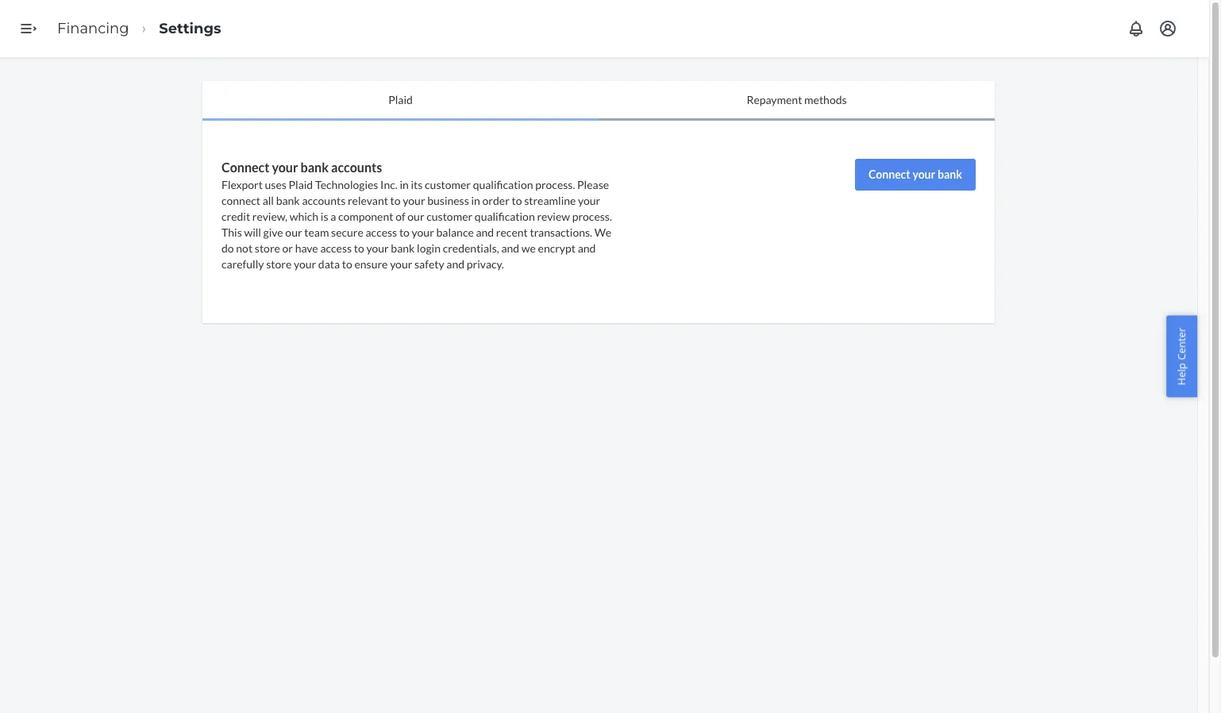 Task type: vqa. For each thing, say whether or not it's contained in the screenshot.
inventory link
no



Task type: locate. For each thing, give the bounding box(es) containing it.
process.
[[536, 178, 575, 191], [572, 210, 612, 223]]

all
[[263, 194, 274, 207]]

0 horizontal spatial connect
[[222, 160, 270, 175]]

open notifications image
[[1127, 19, 1146, 38]]

connect for connect your bank
[[869, 168, 911, 181]]

streamline
[[524, 194, 576, 207]]

financing link
[[57, 20, 129, 37]]

1 vertical spatial access
[[320, 241, 352, 255]]

1 vertical spatial plaid
[[289, 178, 313, 191]]

and
[[476, 225, 494, 239], [502, 241, 520, 255], [578, 241, 596, 255], [447, 257, 465, 271]]

access up data
[[320, 241, 352, 255]]

1 vertical spatial store
[[266, 257, 292, 271]]

1 horizontal spatial connect
[[869, 168, 911, 181]]

our right of
[[408, 210, 425, 223]]

to up of
[[391, 194, 401, 207]]

connect your bank accounts flexport uses plaid technologies inc. in its customer qualification process. please connect all bank accounts relevant to your business in order to streamline your credit review, which is a component of our customer qualification review process. this will give our team secure access to your balance and recent transactions. we do not store or have access to your bank login credentials, and we encrypt and carefully store your data to ensure your safety and privacy.
[[222, 160, 612, 271]]

business
[[428, 194, 469, 207]]

0 horizontal spatial access
[[320, 241, 352, 255]]

bank
[[301, 160, 329, 175], [938, 168, 963, 181], [276, 194, 300, 207], [391, 241, 415, 255]]

0 vertical spatial our
[[408, 210, 425, 223]]

accounts
[[331, 160, 382, 175], [302, 194, 346, 207]]

flexport
[[222, 178, 263, 191]]

credit
[[222, 210, 250, 223]]

0 vertical spatial process.
[[536, 178, 575, 191]]

in left its in the top of the page
[[400, 178, 409, 191]]

access down component at the left top
[[366, 225, 397, 239]]

not
[[236, 241, 253, 255]]

qualification up recent
[[475, 210, 535, 223]]

1 vertical spatial our
[[285, 225, 302, 239]]

0 horizontal spatial in
[[400, 178, 409, 191]]

to right data
[[342, 257, 353, 271]]

in
[[400, 178, 409, 191], [471, 194, 480, 207]]

uses
[[265, 178, 287, 191]]

in left order
[[471, 194, 480, 207]]

recent
[[496, 225, 528, 239]]

qualification up order
[[473, 178, 533, 191]]

process. up streamline on the top
[[536, 178, 575, 191]]

store down the give
[[255, 241, 280, 255]]

plaid
[[389, 93, 413, 106], [289, 178, 313, 191]]

your
[[272, 160, 298, 175], [913, 168, 936, 181], [403, 194, 425, 207], [578, 194, 601, 207], [412, 225, 434, 239], [367, 241, 389, 255], [294, 257, 316, 271], [390, 257, 413, 271]]

0 vertical spatial store
[[255, 241, 280, 255]]

connect
[[222, 194, 261, 207]]

our
[[408, 210, 425, 223], [285, 225, 302, 239]]

a
[[331, 210, 336, 223]]

have
[[295, 241, 318, 255]]

1 vertical spatial in
[[471, 194, 480, 207]]

credentials,
[[443, 241, 499, 255]]

accounts up is
[[302, 194, 346, 207]]

relevant
[[348, 194, 388, 207]]

qualification
[[473, 178, 533, 191], [475, 210, 535, 223]]

to
[[391, 194, 401, 207], [512, 194, 522, 207], [399, 225, 410, 239], [354, 241, 364, 255], [342, 257, 353, 271]]

give
[[263, 225, 283, 239]]

and down we
[[578, 241, 596, 255]]

connect inside connect your bank accounts flexport uses plaid technologies inc. in its customer qualification process. please connect all bank accounts relevant to your business in order to streamline your credit review, which is a component of our customer qualification review process. this will give our team secure access to your balance and recent transactions. we do not store or have access to your bank login credentials, and we encrypt and carefully store your data to ensure your safety and privacy.
[[222, 160, 270, 175]]

0 horizontal spatial plaid
[[289, 178, 313, 191]]

bank inside "connect your bank" button
[[938, 168, 963, 181]]

transactions.
[[530, 225, 593, 239]]

customer up business
[[425, 178, 471, 191]]

breadcrumbs navigation
[[44, 5, 234, 52]]

ensure
[[355, 257, 388, 271]]

settings
[[159, 20, 221, 37]]

connect
[[222, 160, 270, 175], [869, 168, 911, 181]]

1 horizontal spatial our
[[408, 210, 425, 223]]

store
[[255, 241, 280, 255], [266, 257, 292, 271]]

its
[[411, 178, 423, 191]]

1 vertical spatial process.
[[572, 210, 612, 223]]

1 horizontal spatial access
[[366, 225, 397, 239]]

customer
[[425, 178, 471, 191], [427, 210, 473, 223]]

1 vertical spatial customer
[[427, 210, 473, 223]]

1 vertical spatial qualification
[[475, 210, 535, 223]]

customer down business
[[427, 210, 473, 223]]

team
[[304, 225, 329, 239]]

connect your bank
[[869, 168, 963, 181]]

accounts up technologies
[[331, 160, 382, 175]]

our up or
[[285, 225, 302, 239]]

review,
[[252, 210, 288, 223]]

connect inside button
[[869, 168, 911, 181]]

0 vertical spatial accounts
[[331, 160, 382, 175]]

store down or
[[266, 257, 292, 271]]

we
[[595, 225, 612, 239]]

please
[[578, 178, 609, 191]]

0 horizontal spatial our
[[285, 225, 302, 239]]

process. up we
[[572, 210, 612, 223]]

access
[[366, 225, 397, 239], [320, 241, 352, 255]]

1 horizontal spatial plaid
[[389, 93, 413, 106]]



Task type: describe. For each thing, give the bounding box(es) containing it.
to down of
[[399, 225, 410, 239]]

carefully
[[222, 257, 264, 271]]

1 vertical spatial accounts
[[302, 194, 346, 207]]

0 vertical spatial in
[[400, 178, 409, 191]]

and up the credentials,
[[476, 225, 494, 239]]

0 vertical spatial access
[[366, 225, 397, 239]]

login
[[417, 241, 441, 255]]

will
[[244, 225, 261, 239]]

repayment
[[747, 93, 803, 106]]

inc.
[[381, 178, 398, 191]]

and down the credentials,
[[447, 257, 465, 271]]

technologies
[[315, 178, 378, 191]]

connect your bank button
[[855, 159, 976, 191]]

connect for connect your bank accounts flexport uses plaid technologies inc. in its customer qualification process. please connect all bank accounts relevant to your business in order to streamline your credit review, which is a component of our customer qualification review process. this will give our team secure access to your balance and recent transactions. we do not store or have access to your bank login credentials, and we encrypt and carefully store your data to ensure your safety and privacy.
[[222, 160, 270, 175]]

settings link
[[159, 20, 221, 37]]

order
[[483, 194, 510, 207]]

data
[[318, 257, 340, 271]]

of
[[396, 210, 406, 223]]

encrypt
[[538, 241, 576, 255]]

balance
[[436, 225, 474, 239]]

component
[[338, 210, 394, 223]]

help center button
[[1167, 316, 1198, 397]]

secure
[[331, 225, 364, 239]]

we
[[522, 241, 536, 255]]

0 vertical spatial plaid
[[389, 93, 413, 106]]

help
[[1175, 363, 1189, 386]]

methods
[[805, 93, 847, 106]]

0 vertical spatial customer
[[425, 178, 471, 191]]

help center
[[1175, 328, 1189, 386]]

privacy.
[[467, 257, 504, 271]]

repayment methods
[[747, 93, 847, 106]]

open navigation image
[[19, 19, 38, 38]]

0 vertical spatial qualification
[[473, 178, 533, 191]]

or
[[282, 241, 293, 255]]

which
[[290, 210, 319, 223]]

safety
[[415, 257, 445, 271]]

review
[[537, 210, 570, 223]]

center
[[1175, 328, 1189, 360]]

this
[[222, 225, 242, 239]]

do
[[222, 241, 234, 255]]

plaid inside connect your bank accounts flexport uses plaid technologies inc. in its customer qualification process. please connect all bank accounts relevant to your business in order to streamline your credit review, which is a component of our customer qualification review process. this will give our team secure access to your balance and recent transactions. we do not store or have access to your bank login credentials, and we encrypt and carefully store your data to ensure your safety and privacy.
[[289, 178, 313, 191]]

is
[[321, 210, 328, 223]]

and down recent
[[502, 241, 520, 255]]

1 horizontal spatial in
[[471, 194, 480, 207]]

to right order
[[512, 194, 522, 207]]

your inside button
[[913, 168, 936, 181]]

financing
[[57, 20, 129, 37]]

open account menu image
[[1159, 19, 1178, 38]]

to down secure
[[354, 241, 364, 255]]



